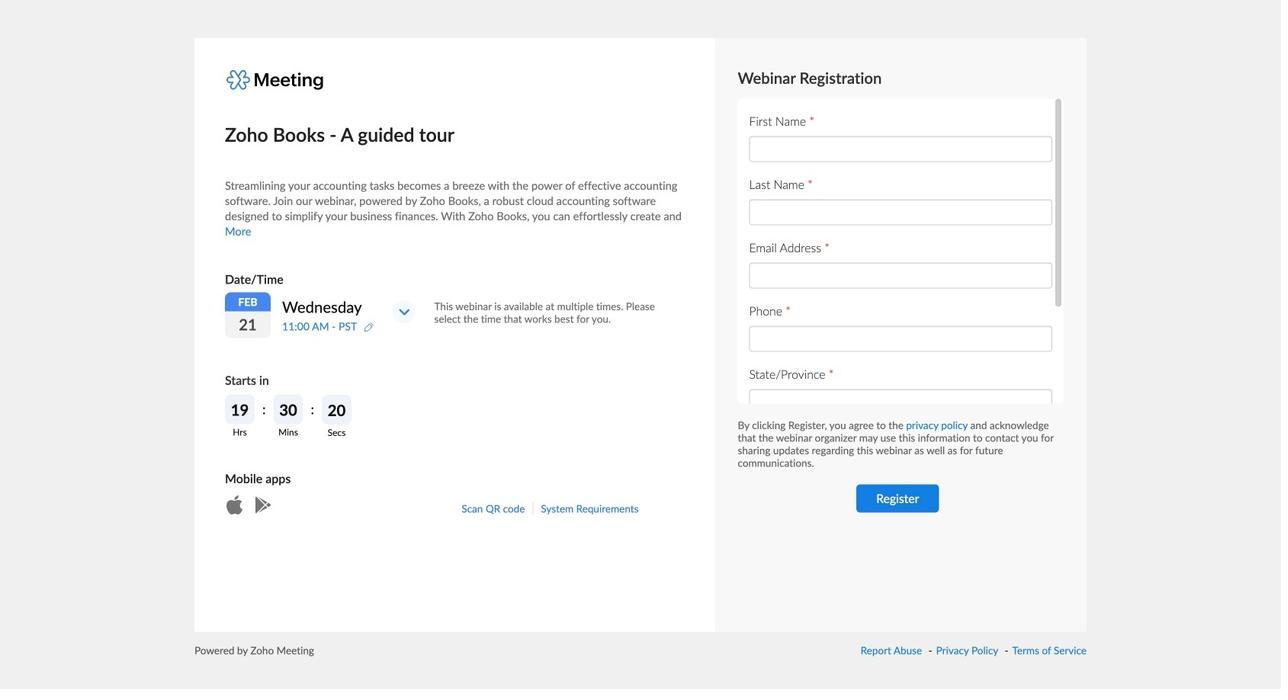 Task type: vqa. For each thing, say whether or not it's contained in the screenshot.
text field
yes



Task type: locate. For each thing, give the bounding box(es) containing it.
googleplaydownload image
[[255, 496, 271, 515]]

None text field
[[749, 136, 1052, 162], [749, 199, 1052, 225], [749, 326, 1052, 352], [749, 389, 1052, 415], [749, 136, 1052, 162], [749, 199, 1052, 225], [749, 326, 1052, 352], [749, 389, 1052, 415]]

branding logo image
[[225, 69, 324, 91]]

appstoredownload image
[[225, 496, 244, 515]]

None text field
[[749, 263, 1052, 289]]



